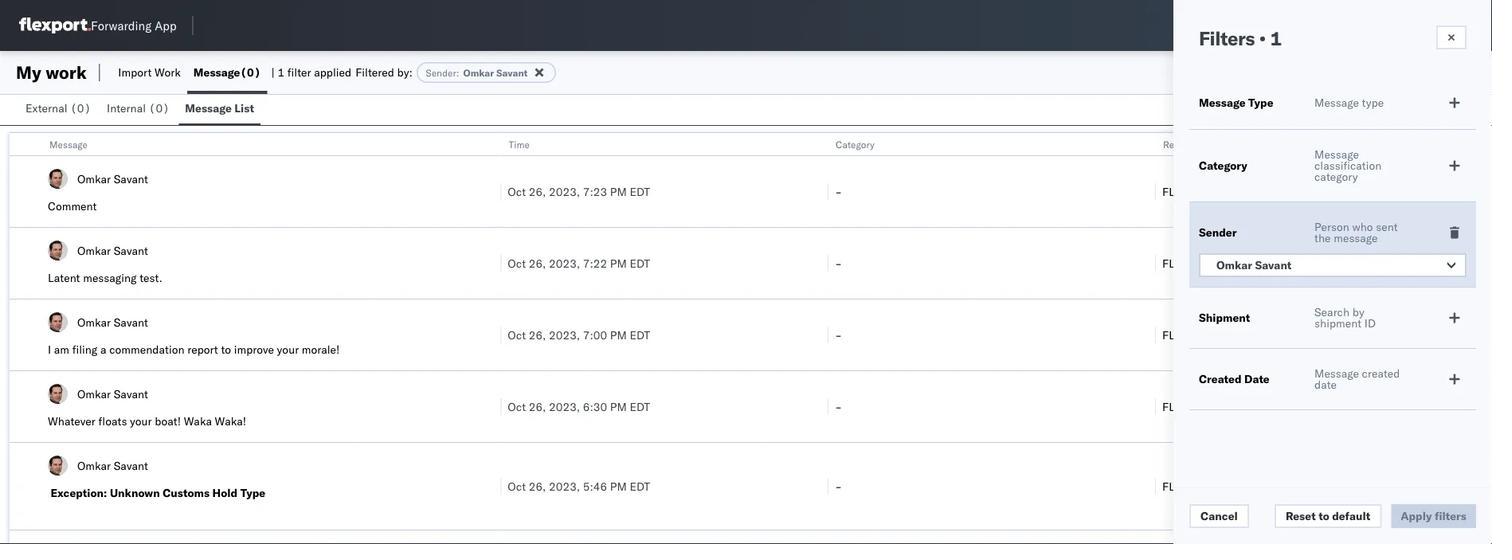 Task type: vqa. For each thing, say whether or not it's contained in the screenshot.
third FLEX- from the bottom
yes



Task type: describe. For each thing, give the bounding box(es) containing it.
7:23
[[583, 184, 607, 198]]

oct 26, 2023, 6:30 pm edt
[[508, 400, 650, 414]]

sender for sender
[[1199, 226, 1237, 239]]

message classification category
[[1315, 147, 1382, 184]]

omkar for oct 26, 2023, 7:23 pm edt
[[77, 172, 111, 186]]

26, for oct 26, 2023, 6:30 pm edt
[[529, 400, 546, 414]]

shipment
[[1315, 316, 1362, 330]]

am
[[54, 343, 69, 357]]

(0) for message (0)
[[240, 65, 261, 79]]

26, for oct 26, 2023, 7:22 pm edt
[[529, 256, 546, 270]]

who
[[1353, 220, 1374, 234]]

oct 26, 2023, 5:46 pm edt
[[508, 479, 650, 493]]

omkar for oct 26, 2023, 7:00 pm edt
[[77, 315, 111, 329]]

sender : omkar savant
[[426, 67, 528, 78]]

filters
[[1199, 26, 1255, 50]]

omkar inside button
[[1217, 258, 1253, 272]]

exception:
[[51, 486, 107, 500]]

0 horizontal spatial 1
[[278, 65, 285, 79]]

created
[[1199, 372, 1242, 386]]

26, for oct 26, 2023, 5:46 pm edt
[[529, 479, 546, 493]]

- for oct 26, 2023, 7:22 pm edt
[[835, 256, 842, 270]]

related
[[1164, 138, 1197, 150]]

|
[[271, 65, 275, 79]]

6:30
[[583, 400, 607, 414]]

flex- for oct 26, 2023, 5:46 pm edt
[[1163, 479, 1196, 493]]

resize handle column header for related work item/shipment
[[1464, 133, 1483, 544]]

oct for oct 26, 2023, 5:46 pm edt
[[508, 479, 526, 493]]

time
[[509, 138, 530, 150]]

boat!
[[155, 414, 181, 428]]

work for my
[[46, 61, 87, 83]]

7:00
[[583, 328, 607, 342]]

:
[[456, 67, 459, 78]]

omkar savant for oct 26, 2023, 5:46 pm edt
[[77, 459, 148, 473]]

by
[[1353, 305, 1365, 319]]

flex- 458574 for oct 26, 2023, 7:22 pm edt
[[1163, 256, 1238, 270]]

external (0) button
[[19, 94, 100, 125]]

resize handle column header for time
[[809, 133, 828, 544]]

messaging
[[83, 271, 137, 285]]

reset to default
[[1286, 509, 1371, 523]]

category
[[1315, 170, 1358, 184]]

2023, for 7:23
[[549, 184, 580, 198]]

hold
[[212, 486, 238, 500]]

message list
[[185, 101, 254, 115]]

26, for oct 26, 2023, 7:23 pm edt
[[529, 184, 546, 198]]

(0) for internal (0)
[[149, 101, 170, 115]]

| 1 filter applied filtered by:
[[271, 65, 413, 79]]

458574 for oct 26, 2023, 7:23 pm edt
[[1196, 184, 1238, 198]]

type
[[1362, 96, 1384, 110]]

savant for oct 26, 2023, 7:23 pm edt
[[114, 172, 148, 186]]

reset to default button
[[1275, 504, 1382, 528]]

app
[[155, 18, 177, 33]]

1366815
[[1196, 400, 1245, 414]]

forwarding
[[91, 18, 152, 33]]

classification
[[1315, 159, 1382, 173]]

search
[[1315, 305, 1350, 319]]

flexport. image
[[19, 18, 91, 33]]

whatever floats your boat! waka waka!
[[48, 414, 246, 428]]

flex- for oct 26, 2023, 7:22 pm edt
[[1163, 256, 1196, 270]]

omkar for oct 26, 2023, 7:22 pm edt
[[77, 243, 111, 257]]

to inside button
[[1319, 509, 1330, 523]]

7:22
[[583, 256, 607, 270]]

reset
[[1286, 509, 1316, 523]]

message type
[[1315, 96, 1384, 110]]

my work
[[16, 61, 87, 83]]

search by shipment id
[[1315, 305, 1376, 330]]

oct for oct 26, 2023, 6:30 pm edt
[[508, 400, 526, 414]]

message for message
[[49, 138, 88, 150]]

by:
[[397, 65, 413, 79]]

oct 26, 2023, 7:23 pm edt
[[508, 184, 650, 198]]

floats
[[98, 414, 127, 428]]

report
[[187, 343, 218, 357]]

message created date
[[1315, 367, 1401, 392]]

a
[[100, 343, 106, 357]]

filters • 1
[[1199, 26, 1282, 50]]

forwarding app link
[[19, 18, 177, 33]]

flex- for oct 26, 2023, 7:00 pm edt
[[1163, 328, 1196, 342]]

1 horizontal spatial category
[[1199, 159, 1248, 173]]

external
[[26, 101, 67, 115]]

5:46
[[583, 479, 607, 493]]

the
[[1315, 231, 1331, 245]]

omkar savant for oct 26, 2023, 7:23 pm edt
[[77, 172, 148, 186]]

sent
[[1377, 220, 1398, 234]]

edt for oct 26, 2023, 5:46 pm edt
[[630, 479, 650, 493]]

date
[[1245, 372, 1270, 386]]

shipment
[[1199, 311, 1251, 325]]

•
[[1260, 26, 1266, 50]]

message
[[1334, 231, 1378, 245]]

list
[[235, 101, 254, 115]]

edt for oct 26, 2023, 7:22 pm edt
[[630, 256, 650, 270]]

458574 for oct 26, 2023, 7:22 pm edt
[[1196, 256, 1238, 270]]

resize handle column header for category
[[1136, 133, 1156, 544]]

filing
[[72, 343, 98, 357]]

my
[[16, 61, 41, 83]]

oct 26, 2023, 7:00 pm edt
[[508, 328, 650, 342]]

oct 26, 2023, 7:22 pm edt
[[508, 256, 650, 270]]

- for oct 26, 2023, 6:30 pm edt
[[835, 400, 842, 414]]

edt for oct 26, 2023, 7:23 pm edt
[[630, 184, 650, 198]]

omkar right :
[[463, 67, 494, 78]]

message type
[[1199, 96, 1274, 110]]

flex- for oct 26, 2023, 7:23 pm edt
[[1163, 184, 1196, 198]]

import
[[118, 65, 152, 79]]

message for message type
[[1199, 96, 1246, 110]]

test.
[[140, 271, 162, 285]]

i am filing a commendation report to improve your morale!
[[48, 343, 340, 357]]

date
[[1315, 378, 1337, 392]]

created date
[[1199, 372, 1270, 386]]

latent
[[48, 271, 80, 285]]



Task type: locate. For each thing, give the bounding box(es) containing it.
message (0)
[[194, 65, 261, 79]]

26, for oct 26, 2023, 7:00 pm edt
[[529, 328, 546, 342]]

0 horizontal spatial your
[[130, 414, 152, 428]]

0 horizontal spatial category
[[836, 138, 875, 150]]

flex- 458574 down related
[[1163, 184, 1238, 198]]

26, left "7:00"
[[529, 328, 546, 342]]

2 oct from the top
[[508, 256, 526, 270]]

to
[[221, 343, 231, 357], [1319, 509, 1330, 523]]

2023, for 7:22
[[549, 256, 580, 270]]

oct left 7:22
[[508, 256, 526, 270]]

2023, left "7:00"
[[549, 328, 580, 342]]

oct down time
[[508, 184, 526, 198]]

flex- 1366815
[[1163, 400, 1245, 414]]

2023, left 6:30
[[549, 400, 580, 414]]

4 26, from the top
[[529, 400, 546, 414]]

message for message (0)
[[194, 65, 240, 79]]

2023, for 5:46
[[549, 479, 580, 493]]

2 resize handle column header from the left
[[809, 133, 828, 544]]

oct left "7:00"
[[508, 328, 526, 342]]

your left boat!
[[130, 414, 152, 428]]

4 edt from the top
[[630, 400, 650, 414]]

3 2023, from the top
[[549, 328, 580, 342]]

flex- 458574 for oct 26, 2023, 7:23 pm edt
[[1163, 184, 1238, 198]]

3 edt from the top
[[630, 328, 650, 342]]

26, left 5:46
[[529, 479, 546, 493]]

1 - from the top
[[835, 184, 842, 198]]

pm for 7:22
[[610, 256, 627, 270]]

0 horizontal spatial sender
[[426, 67, 456, 78]]

2 horizontal spatial (0)
[[240, 65, 261, 79]]

1 26, from the top
[[529, 184, 546, 198]]

Search Shipments (/) text field
[[1187, 14, 1341, 37]]

omkar savant button
[[1199, 253, 1467, 277]]

1 edt from the top
[[630, 184, 650, 198]]

458574
[[1196, 184, 1238, 198], [1196, 256, 1238, 270]]

internal
[[107, 101, 146, 115]]

0 vertical spatial work
[[46, 61, 87, 83]]

458574 up shipment
[[1196, 256, 1238, 270]]

2023, for 6:30
[[549, 400, 580, 414]]

morale!
[[302, 343, 340, 357]]

exception: unknown customs hold type
[[51, 486, 266, 500]]

edt for oct 26, 2023, 6:30 pm edt
[[630, 400, 650, 414]]

category
[[836, 138, 875, 150], [1199, 159, 1248, 173]]

improve
[[234, 343, 274, 357]]

filter
[[287, 65, 311, 79]]

resize handle column header
[[482, 133, 501, 544], [809, 133, 828, 544], [1136, 133, 1156, 544], [1464, 133, 1483, 544]]

edt right 5:46
[[630, 479, 650, 493]]

message list button
[[179, 94, 261, 125]]

flex- 1854269
[[1163, 328, 1245, 342]]

filtered
[[356, 65, 394, 79]]

2 flex- from the top
[[1163, 256, 1196, 270]]

oct for oct 26, 2023, 7:23 pm edt
[[508, 184, 526, 198]]

1 horizontal spatial your
[[277, 343, 299, 357]]

id
[[1365, 316, 1376, 330]]

pm for 7:23
[[610, 184, 627, 198]]

flex- for oct 26, 2023, 6:30 pm edt
[[1163, 400, 1196, 414]]

omkar savant for oct 26, 2023, 7:22 pm edt
[[77, 243, 148, 257]]

3 oct from the top
[[508, 328, 526, 342]]

omkar up 'exception:'
[[77, 459, 111, 473]]

1 vertical spatial 458574
[[1196, 256, 1238, 270]]

0 vertical spatial flex- 458574
[[1163, 184, 1238, 198]]

resize handle column header for message
[[482, 133, 501, 544]]

4 pm from the top
[[610, 400, 627, 414]]

5 flex- from the top
[[1163, 479, 1196, 493]]

edt right '7:23'
[[630, 184, 650, 198]]

1 horizontal spatial (0)
[[149, 101, 170, 115]]

omkar up shipment
[[1217, 258, 1253, 272]]

2023,
[[549, 184, 580, 198], [549, 256, 580, 270], [549, 328, 580, 342], [549, 400, 580, 414], [549, 479, 580, 493]]

omkar savant
[[77, 172, 148, 186], [77, 243, 148, 257], [1217, 258, 1292, 272], [77, 315, 148, 329], [77, 387, 148, 401], [77, 459, 148, 473]]

2 26, from the top
[[529, 256, 546, 270]]

2023, for 7:00
[[549, 328, 580, 342]]

(0) for external (0)
[[70, 101, 91, 115]]

message left list
[[185, 101, 232, 115]]

to right the report
[[221, 343, 231, 357]]

message up related work item/shipment
[[1199, 96, 1246, 110]]

4 flex- from the top
[[1163, 400, 1196, 414]]

2023, left '7:23'
[[549, 184, 580, 198]]

2 flex- 458574 from the top
[[1163, 256, 1238, 270]]

cancel button
[[1190, 504, 1249, 528]]

5 26, from the top
[[529, 479, 546, 493]]

omkar
[[463, 67, 494, 78], [77, 172, 111, 186], [77, 243, 111, 257], [1217, 258, 1253, 272], [77, 315, 111, 329], [77, 387, 111, 401], [77, 459, 111, 473]]

2023, left 5:46
[[549, 479, 580, 493]]

26, left 7:22
[[529, 256, 546, 270]]

customs
[[163, 486, 210, 500]]

applied
[[314, 65, 352, 79]]

message for message created date
[[1315, 367, 1360, 381]]

your left morale! on the left bottom
[[277, 343, 299, 357]]

internal (0)
[[107, 101, 170, 115]]

import work
[[118, 65, 181, 79]]

latent messaging test.
[[48, 271, 162, 285]]

1 pm from the top
[[610, 184, 627, 198]]

flex- 458574
[[1163, 184, 1238, 198], [1163, 256, 1238, 270]]

work for related
[[1199, 138, 1220, 150]]

1 right •
[[1271, 26, 1282, 50]]

4 2023, from the top
[[549, 400, 580, 414]]

omkar savant up messaging
[[77, 243, 148, 257]]

(0) right internal
[[149, 101, 170, 115]]

1 horizontal spatial to
[[1319, 509, 1330, 523]]

2 458574 from the top
[[1196, 256, 1238, 270]]

person who sent the message
[[1315, 220, 1398, 245]]

related work item/shipment
[[1164, 138, 1288, 150]]

- for oct 26, 2023, 5:46 pm edt
[[835, 479, 842, 493]]

work
[[46, 61, 87, 83], [1199, 138, 1220, 150]]

1 horizontal spatial work
[[1199, 138, 1220, 150]]

2 edt from the top
[[630, 256, 650, 270]]

4 resize handle column header from the left
[[1464, 133, 1483, 544]]

savant
[[497, 67, 528, 78], [114, 172, 148, 186], [114, 243, 148, 257], [1255, 258, 1292, 272], [114, 315, 148, 329], [114, 387, 148, 401], [114, 459, 148, 473]]

savant for oct 26, 2023, 6:30 pm edt
[[114, 387, 148, 401]]

0 vertical spatial 458574
[[1196, 184, 1238, 198]]

3 - from the top
[[835, 328, 842, 342]]

work
[[155, 65, 181, 79]]

3 flex- from the top
[[1163, 328, 1196, 342]]

oct for oct 26, 2023, 7:00 pm edt
[[508, 328, 526, 342]]

message inside the message created date
[[1315, 367, 1360, 381]]

26, left 6:30
[[529, 400, 546, 414]]

message for message type
[[1315, 96, 1360, 110]]

1 2023, from the top
[[549, 184, 580, 198]]

work up external (0)
[[46, 61, 87, 83]]

unknown
[[110, 486, 160, 500]]

1 458574 from the top
[[1196, 184, 1238, 198]]

5 oct from the top
[[508, 479, 526, 493]]

1 vertical spatial category
[[1199, 159, 1248, 173]]

omkar savant up a
[[77, 315, 148, 329]]

message up the message list
[[194, 65, 240, 79]]

flex-
[[1163, 184, 1196, 198], [1163, 256, 1196, 270], [1163, 328, 1196, 342], [1163, 400, 1196, 414], [1163, 479, 1196, 493]]

2 - from the top
[[835, 256, 842, 270]]

3 26, from the top
[[529, 328, 546, 342]]

omkar savant up shipment
[[1217, 258, 1292, 272]]

3 resize handle column header from the left
[[1136, 133, 1156, 544]]

2023, left 7:22
[[549, 256, 580, 270]]

- for oct 26, 2023, 7:00 pm edt
[[835, 328, 842, 342]]

2 2023, from the top
[[549, 256, 580, 270]]

flex- 2271801
[[1163, 479, 1245, 493]]

omkar up floats
[[77, 387, 111, 401]]

pm for 5:46
[[610, 479, 627, 493]]

whatever
[[48, 414, 96, 428]]

omkar savant up unknown
[[77, 459, 148, 473]]

omkar up the comment
[[77, 172, 111, 186]]

edt
[[630, 184, 650, 198], [630, 256, 650, 270], [630, 328, 650, 342], [630, 400, 650, 414], [630, 479, 650, 493]]

0 vertical spatial 1
[[1271, 26, 1282, 50]]

1 resize handle column header from the left
[[482, 133, 501, 544]]

omkar for oct 26, 2023, 5:46 pm edt
[[77, 459, 111, 473]]

5 - from the top
[[835, 479, 842, 493]]

omkar up latent messaging test.
[[77, 243, 111, 257]]

omkar savant for oct 26, 2023, 6:30 pm edt
[[77, 387, 148, 401]]

pm right 7:22
[[610, 256, 627, 270]]

5 pm from the top
[[610, 479, 627, 493]]

pm right 5:46
[[610, 479, 627, 493]]

1 oct from the top
[[508, 184, 526, 198]]

0 horizontal spatial to
[[221, 343, 231, 357]]

pm for 6:30
[[610, 400, 627, 414]]

edt for oct 26, 2023, 7:00 pm edt
[[630, 328, 650, 342]]

pm right 6:30
[[610, 400, 627, 414]]

edt right "7:00"
[[630, 328, 650, 342]]

458574 down related work item/shipment
[[1196, 184, 1238, 198]]

message
[[194, 65, 240, 79], [1199, 96, 1246, 110], [1315, 96, 1360, 110], [185, 101, 232, 115], [49, 138, 88, 150], [1315, 147, 1360, 161], [1315, 367, 1360, 381]]

to right "reset"
[[1319, 509, 1330, 523]]

pm right '7:23'
[[610, 184, 627, 198]]

0 vertical spatial your
[[277, 343, 299, 357]]

message inside message classification category
[[1315, 147, 1360, 161]]

pm right "7:00"
[[610, 328, 627, 342]]

forwarding app
[[91, 18, 177, 33]]

1 flex- from the top
[[1163, 184, 1196, 198]]

person
[[1315, 220, 1350, 234]]

omkar savant up floats
[[77, 387, 148, 401]]

oct for oct 26, 2023, 7:22 pm edt
[[508, 256, 526, 270]]

work right related
[[1199, 138, 1220, 150]]

5 2023, from the top
[[549, 479, 580, 493]]

1 horizontal spatial sender
[[1199, 226, 1237, 239]]

edt right 7:22
[[630, 256, 650, 270]]

26, down time
[[529, 184, 546, 198]]

sender for sender : omkar savant
[[426, 67, 456, 78]]

1 vertical spatial 1
[[278, 65, 285, 79]]

0 horizontal spatial work
[[46, 61, 87, 83]]

internal (0) button
[[100, 94, 179, 125]]

type
[[1249, 96, 1274, 110], [240, 486, 266, 500]]

0 horizontal spatial type
[[240, 486, 266, 500]]

message inside button
[[185, 101, 232, 115]]

message for message list
[[185, 101, 232, 115]]

external (0)
[[26, 101, 91, 115]]

commendation
[[109, 343, 185, 357]]

0 horizontal spatial (0)
[[70, 101, 91, 115]]

(0) inside internal (0) button
[[149, 101, 170, 115]]

type right hold
[[240, 486, 266, 500]]

i
[[48, 343, 51, 357]]

message up category
[[1315, 147, 1360, 161]]

1 vertical spatial to
[[1319, 509, 1330, 523]]

oct
[[508, 184, 526, 198], [508, 256, 526, 270], [508, 328, 526, 342], [508, 400, 526, 414], [508, 479, 526, 493]]

(0) inside external (0) button
[[70, 101, 91, 115]]

omkar savant up the comment
[[77, 172, 148, 186]]

-
[[835, 184, 842, 198], [835, 256, 842, 270], [835, 328, 842, 342], [835, 400, 842, 414], [835, 479, 842, 493]]

3 pm from the top
[[610, 328, 627, 342]]

savant for oct 26, 2023, 7:00 pm edt
[[114, 315, 148, 329]]

flex- 458574 up shipment
[[1163, 256, 1238, 270]]

omkar savant inside button
[[1217, 258, 1292, 272]]

1 vertical spatial flex- 458574
[[1163, 256, 1238, 270]]

edt right 6:30
[[630, 400, 650, 414]]

0 vertical spatial category
[[836, 138, 875, 150]]

2271801
[[1196, 479, 1245, 493]]

oct left 6:30
[[508, 400, 526, 414]]

waka
[[184, 414, 212, 428]]

1 flex- 458574 from the top
[[1163, 184, 1238, 198]]

message for message classification category
[[1315, 147, 1360, 161]]

omkar for oct 26, 2023, 6:30 pm edt
[[77, 387, 111, 401]]

omkar up 'filing'
[[77, 315, 111, 329]]

0 vertical spatial type
[[1249, 96, 1274, 110]]

waka!
[[215, 414, 246, 428]]

savant for oct 26, 2023, 7:22 pm edt
[[114, 243, 148, 257]]

1854269
[[1196, 328, 1245, 342]]

created
[[1362, 367, 1401, 381]]

omkar savant for oct 26, 2023, 7:00 pm edt
[[77, 315, 148, 329]]

(0) right external on the top of page
[[70, 101, 91, 115]]

1 vertical spatial your
[[130, 414, 152, 428]]

cancel
[[1201, 509, 1238, 523]]

5 edt from the top
[[630, 479, 650, 493]]

1 vertical spatial work
[[1199, 138, 1220, 150]]

(0)
[[240, 65, 261, 79], [70, 101, 91, 115], [149, 101, 170, 115]]

1 vertical spatial sender
[[1199, 226, 1237, 239]]

oct left 5:46
[[508, 479, 526, 493]]

1 horizontal spatial 1
[[1271, 26, 1282, 50]]

- for oct 26, 2023, 7:23 pm edt
[[835, 184, 842, 198]]

1 right |
[[278, 65, 285, 79]]

type up "item/shipment"
[[1249, 96, 1274, 110]]

message left "created"
[[1315, 367, 1360, 381]]

4 - from the top
[[835, 400, 842, 414]]

item/shipment
[[1223, 138, 1288, 150]]

(0) left |
[[240, 65, 261, 79]]

1 horizontal spatial type
[[1249, 96, 1274, 110]]

2 pm from the top
[[610, 256, 627, 270]]

pm for 7:00
[[610, 328, 627, 342]]

1
[[1271, 26, 1282, 50], [278, 65, 285, 79]]

import work button
[[112, 51, 187, 94]]

message left 'type'
[[1315, 96, 1360, 110]]

4 oct from the top
[[508, 400, 526, 414]]

26,
[[529, 184, 546, 198], [529, 256, 546, 270], [529, 328, 546, 342], [529, 400, 546, 414], [529, 479, 546, 493]]

savant for oct 26, 2023, 5:46 pm edt
[[114, 459, 148, 473]]

message down external (0) button
[[49, 138, 88, 150]]

0 vertical spatial sender
[[426, 67, 456, 78]]

default
[[1333, 509, 1371, 523]]

1 vertical spatial type
[[240, 486, 266, 500]]

savant inside button
[[1255, 258, 1292, 272]]

0 vertical spatial to
[[221, 343, 231, 357]]



